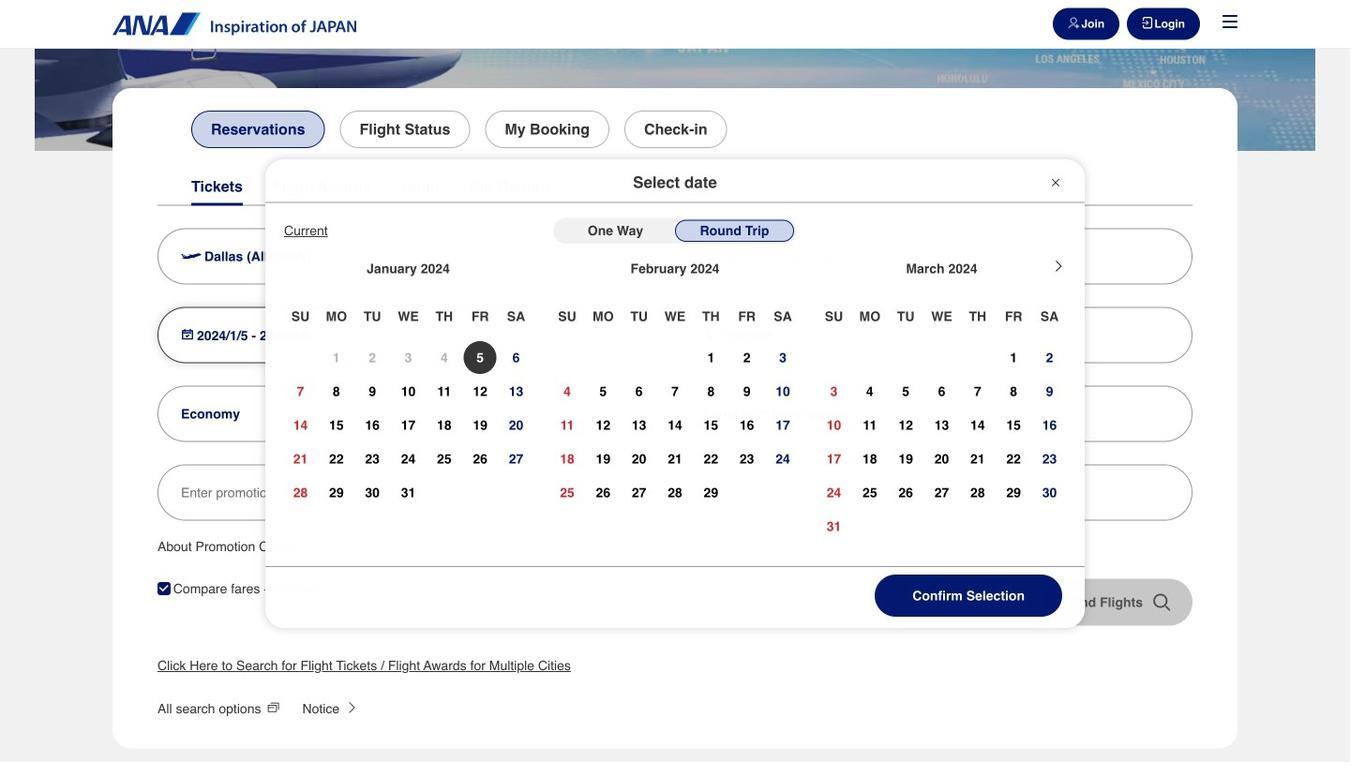 Task type: vqa. For each thing, say whether or not it's contained in the screenshot.
2024 01 02 icon
yes



Task type: locate. For each thing, give the bounding box(es) containing it.
2024 01 02 image
[[354, 341, 390, 374]]

None checkbox
[[158, 582, 171, 595]]

2024 01 04 image
[[426, 341, 462, 374]]

ana inspiration of japan image
[[113, 13, 356, 35]]

list item
[[35, 0, 1315, 151]]



Task type: describe. For each thing, give the bounding box(es) containing it.
Enter promotion code text field
[[181, 465, 1169, 520]]

2024 01 03 image
[[390, 341, 426, 374]]

2024 01 01 image
[[318, 341, 354, 374]]



